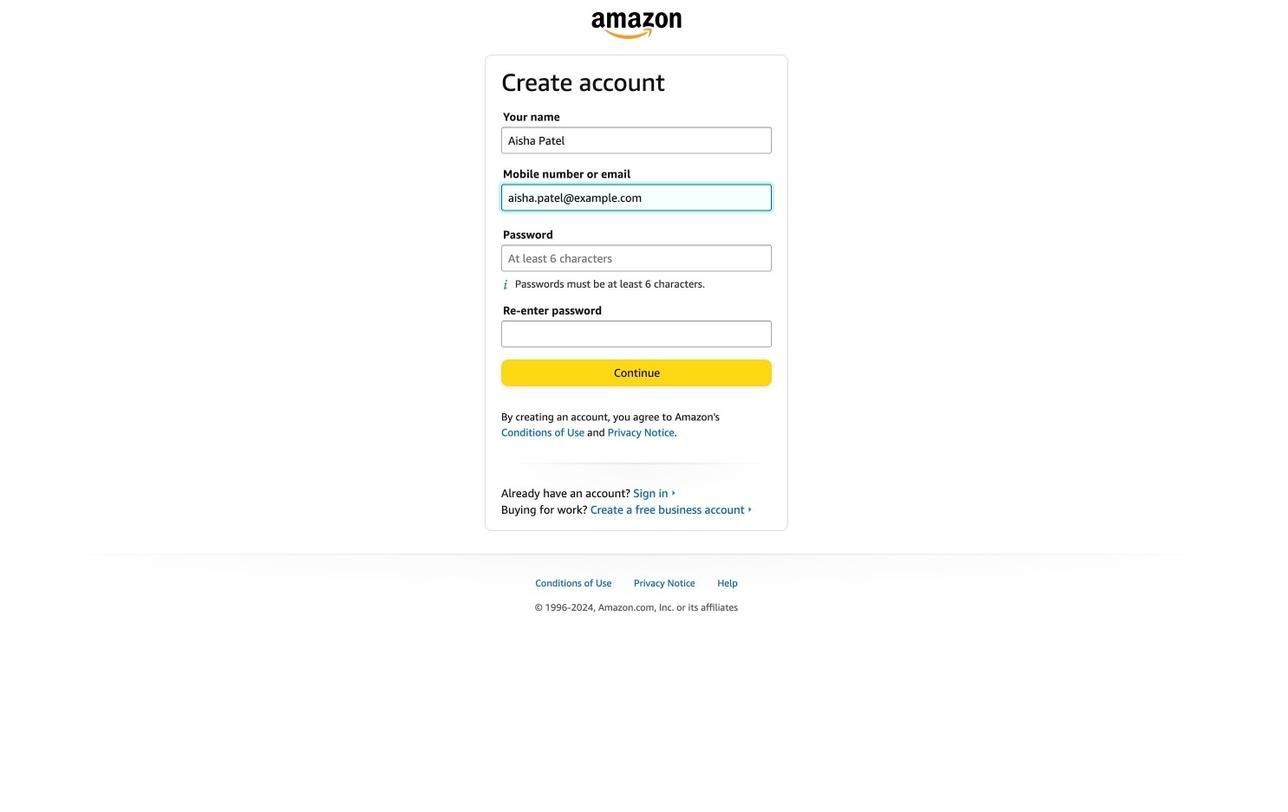 Task type: locate. For each thing, give the bounding box(es) containing it.
First and last name text field
[[501, 127, 772, 154]]

amazon image
[[592, 12, 681, 39]]

None submit
[[502, 361, 771, 386]]

alert image
[[503, 279, 515, 290]]

At least 6 characters password field
[[501, 245, 772, 272]]

None email field
[[501, 184, 772, 211]]

None password field
[[501, 321, 772, 348]]



Task type: vqa. For each thing, say whether or not it's contained in the screenshot.
Amazon "image"
yes



